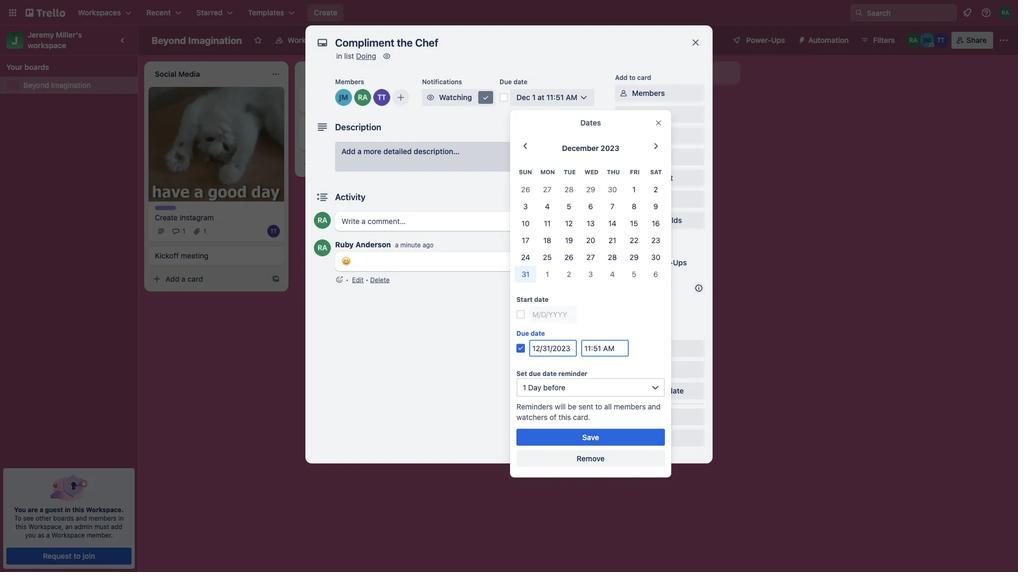 Task type: vqa. For each thing, say whether or not it's contained in the screenshot.
'template' to the top
no



Task type: locate. For each thing, give the bounding box(es) containing it.
1 horizontal spatial 4
[[610, 270, 615, 279]]

back to home image
[[25, 4, 65, 21]]

1 horizontal spatial add a card
[[316, 160, 354, 169]]

ruby anderson (rubyanderson7) image
[[999, 6, 1012, 19], [906, 33, 921, 48], [354, 89, 371, 106], [418, 134, 431, 146], [314, 212, 331, 229]]

admin
[[74, 523, 93, 531]]

am
[[566, 93, 577, 102]]

30 for 30 button to the right
[[651, 253, 660, 262]]

0 horizontal spatial 3 button
[[515, 198, 536, 215]]

14 button
[[602, 215, 623, 232]]

2 down "19" button
[[567, 270, 571, 279]]

dec inside dec 1 option
[[318, 136, 330, 144]]

due down start
[[516, 330, 529, 337]]

show
[[555, 193, 574, 201]]

6 down details
[[588, 202, 593, 211]]

power-ups
[[746, 36, 785, 45], [615, 243, 650, 251]]

2 horizontal spatial jeremy miller (jeremymiller198) image
[[920, 33, 935, 48]]

29 down 'wed'
[[586, 185, 595, 194]]

11
[[544, 219, 551, 228]]

27 button down 20
[[580, 249, 602, 266]]

grinning image
[[341, 257, 351, 266]]

29 for the topmost 29 button
[[586, 185, 595, 194]]

0 vertical spatial 2 button
[[645, 181, 667, 198]]

1 vertical spatial list
[[660, 69, 671, 77]]

sm image inside cover link
[[618, 194, 629, 205]]

primary element
[[0, 0, 1018, 25]]

color: bold red, title: "thoughts" element
[[305, 91, 335, 99]]

4 button
[[536, 198, 558, 215], [602, 266, 623, 283]]

0 horizontal spatial and
[[76, 515, 87, 522]]

Dec 1 checkbox
[[305, 134, 338, 146]]

1 horizontal spatial add a card button
[[299, 156, 418, 173]]

add a card button
[[450, 92, 568, 109], [299, 156, 418, 173], [148, 271, 267, 288]]

search image
[[855, 8, 863, 17]]

0 horizontal spatial to
[[74, 552, 81, 561]]

in right guest at the bottom of page
[[65, 506, 71, 514]]

29 button down 22
[[623, 249, 645, 266]]

add
[[615, 69, 629, 77], [615, 74, 628, 81], [467, 96, 481, 105], [341, 147, 356, 156], [316, 160, 330, 169], [632, 258, 646, 267], [165, 275, 179, 283], [632, 302, 646, 311]]

1 horizontal spatial boards
[[53, 515, 74, 522]]

3
[[523, 202, 528, 211], [588, 270, 593, 279]]

1 vertical spatial members
[[89, 515, 117, 522]]

1 horizontal spatial members
[[632, 89, 665, 98]]

1 horizontal spatial 29
[[630, 253, 639, 262]]

guest
[[45, 506, 63, 514]]

imagination down your boards with 1 items element
[[51, 81, 91, 90]]

due
[[529, 370, 541, 378]]

show menu image
[[998, 35, 1009, 46]]

0 vertical spatial ups
[[771, 36, 785, 45]]

card right 'watching'
[[489, 96, 504, 105]]

Write a comment text field
[[335, 212, 607, 231]]

0 vertical spatial power-ups
[[746, 36, 785, 45]]

1 horizontal spatial in
[[118, 515, 124, 522]]

0 horizontal spatial list
[[344, 52, 354, 60]]

1 horizontal spatial 30 button
[[645, 249, 667, 266]]

thoughts thinking
[[305, 92, 335, 107]]

power- inside "link"
[[648, 258, 673, 267]]

0 horizontal spatial terry turtle (terryturtle) image
[[267, 225, 280, 238]]

workspace down an
[[52, 532, 85, 539]]

28 down tue
[[564, 185, 574, 194]]

1 horizontal spatial workspace
[[288, 36, 327, 45]]

1 left at
[[532, 93, 536, 102]]

2023
[[601, 144, 619, 153]]

add reaction image
[[335, 275, 344, 285]]

0 vertical spatial create
[[314, 8, 337, 17]]

imagination left star or unstar board image
[[188, 34, 242, 46]]

27 down 20 button
[[586, 253, 595, 262]]

3 up 10
[[523, 202, 528, 211]]

attachment button
[[615, 170, 704, 187]]

compliment
[[305, 122, 347, 130]]

5 down add power-ups
[[632, 270, 636, 279]]

23 button
[[645, 232, 667, 249]]

share button down 0 notifications icon
[[952, 32, 993, 49]]

date up dec 1 at 11:51 am
[[514, 78, 527, 85]]

1 vertical spatial add a card button
[[299, 156, 418, 173]]

reminders will be sent to all members and watchers of this card.
[[516, 402, 661, 422]]

due date up mark due date as complete checkbox
[[499, 78, 527, 85]]

ups left 23
[[637, 243, 650, 251]]

sm image inside archive link
[[618, 412, 629, 423]]

make template link
[[615, 383, 704, 400]]

members
[[614, 402, 646, 411], [89, 515, 117, 522]]

1 vertical spatial power-ups
[[615, 243, 650, 251]]

sm image left the move
[[618, 344, 629, 354]]

sm image inside move link
[[618, 344, 629, 354]]

sm image inside 'automation' button
[[794, 32, 808, 47]]

and inside you are a guest in this workspace. to see other boards and members in this workspace, an admin must add you as a workspace member.
[[76, 515, 87, 522]]

1 vertical spatial workspace
[[52, 532, 85, 539]]

5
[[567, 202, 571, 211], [632, 270, 636, 279]]

1 down compliment
[[332, 136, 335, 144]]

sm image left "8"
[[618, 194, 629, 205]]

0 horizontal spatial 29 button
[[580, 181, 602, 198]]

3 button
[[515, 198, 536, 215], [580, 266, 602, 283]]

1 button
[[623, 181, 645, 198], [536, 266, 558, 283]]

4 button down 21 button
[[602, 266, 623, 283]]

1 inside button
[[532, 93, 536, 102]]

0 horizontal spatial 6 button
[[580, 198, 602, 215]]

list left the doing link
[[344, 52, 354, 60]]

j
[[12, 34, 18, 46]]

1 vertical spatial ups
[[637, 243, 650, 251]]

delete link
[[370, 276, 390, 284]]

labels link
[[615, 106, 704, 123]]

create up workspace visible
[[314, 8, 337, 17]]

members inside "link"
[[632, 89, 665, 98]]

add button button
[[615, 298, 704, 315]]

1 horizontal spatial 29 button
[[623, 249, 645, 266]]

due date
[[499, 78, 527, 85], [516, 330, 545, 337]]

sm image left archive
[[618, 412, 629, 423]]

thu
[[607, 169, 620, 176]]

boards inside you are a guest in this workspace. to see other boards and members in this workspace, an admin must add you as a workspace member.
[[53, 515, 74, 522]]

29 down '22' 'button'
[[630, 253, 639, 262]]

beyond
[[152, 34, 186, 46], [23, 81, 49, 90]]

and up admin
[[76, 515, 87, 522]]

30 button down 23
[[645, 249, 667, 266]]

sm image down notifications
[[425, 92, 436, 103]]

sm image down add to card
[[618, 88, 629, 99]]

add a card for top create from template… icon's add a card button
[[467, 96, 504, 105]]

members up the must
[[89, 515, 117, 522]]

dec for dec 1
[[318, 136, 330, 144]]

31
[[522, 270, 530, 279]]

due up mark due date as complete checkbox
[[499, 78, 512, 85]]

in list doing
[[336, 52, 376, 60]]

close popover image
[[654, 119, 663, 127]]

start
[[516, 296, 533, 303]]

28 button
[[558, 181, 580, 198], [602, 249, 623, 266]]

5 button down '22' 'button'
[[623, 266, 645, 283]]

27 button down mon
[[536, 181, 558, 198]]

0 horizontal spatial 2
[[567, 270, 571, 279]]

card for top create from template… icon
[[489, 96, 504, 105]]

17
[[522, 236, 529, 245]]

sm image
[[382, 51, 392, 62], [618, 88, 629, 99], [425, 92, 436, 103], [480, 92, 491, 103], [618, 194, 629, 205], [618, 386, 629, 397]]

last month image
[[519, 140, 532, 153]]

1 vertical spatial to
[[595, 402, 602, 411]]

1 horizontal spatial power-
[[648, 258, 673, 267]]

members up archive
[[614, 402, 646, 411]]

card down meeting
[[187, 275, 203, 283]]

15 button
[[623, 215, 645, 232]]

sm image inside make template 'link'
[[618, 386, 629, 397]]

members
[[335, 78, 364, 85], [632, 89, 665, 98]]

sm image inside labels link
[[618, 109, 629, 120]]

0 vertical spatial add a card button
[[450, 92, 568, 109]]

create from template… image
[[422, 160, 431, 169]]

add
[[111, 523, 122, 531]]

0 vertical spatial 4
[[545, 202, 550, 211]]

a right as
[[46, 532, 50, 539]]

dec down compliment
[[318, 136, 330, 144]]

color: purple, title: none image
[[155, 206, 176, 210]]

0 horizontal spatial 29
[[586, 185, 595, 194]]

1 vertical spatial create from template… image
[[271, 275, 280, 283]]

create for create instagram
[[155, 213, 178, 222]]

3 down 20 button
[[588, 270, 593, 279]]

1 vertical spatial 26
[[564, 253, 574, 262]]

to left all
[[595, 402, 602, 411]]

6 button up button
[[645, 266, 667, 283]]

0 vertical spatial 30 button
[[602, 181, 623, 198]]

1 vertical spatial and
[[76, 515, 87, 522]]

0 horizontal spatial share
[[632, 434, 652, 443]]

to left 'join'
[[74, 552, 81, 561]]

sm image for archive link on the right of page
[[618, 412, 629, 423]]

dec inside dec 1 at 11:51 am button
[[516, 93, 530, 102]]

beyond imagination inside 'beyond imagination' text box
[[152, 34, 242, 46]]

boards right the your
[[24, 63, 49, 72]]

1 vertical spatial 2
[[567, 270, 571, 279]]

7 button
[[602, 198, 623, 215]]

boards up an
[[53, 515, 74, 522]]

ruby
[[335, 240, 354, 249]]

1 horizontal spatial beyond imagination
[[152, 34, 242, 46]]

members down in list doing
[[335, 78, 364, 85]]

28 down 21 button
[[608, 253, 617, 262]]

26 button down sun at the top
[[515, 181, 536, 198]]

1 vertical spatial boards
[[53, 515, 74, 522]]

1 vertical spatial 4
[[610, 270, 615, 279]]

jeremy miller (jeremymiller198) image down search 'field'
[[920, 33, 935, 48]]

2 horizontal spatial terry turtle (terryturtle) image
[[934, 33, 948, 48]]

beyond imagination inside "beyond imagination" link
[[23, 81, 91, 90]]

1 vertical spatial terry turtle (terryturtle) image
[[373, 89, 390, 106]]

share left show menu icon
[[966, 36, 987, 45]]

1 horizontal spatial 26
[[564, 253, 574, 262]]

2 horizontal spatial power-
[[746, 36, 771, 45]]

this
[[559, 413, 571, 422], [72, 506, 84, 514], [16, 523, 27, 531]]

create from template… image
[[573, 97, 581, 105], [271, 275, 280, 283]]

2 vertical spatial ups
[[673, 258, 687, 267]]

a left more
[[357, 147, 362, 156]]

in up add
[[118, 515, 124, 522]]

1 horizontal spatial 3 button
[[580, 266, 602, 283]]

add inside "link"
[[632, 258, 646, 267]]

december
[[562, 144, 599, 153]]

0 vertical spatial share button
[[952, 32, 993, 49]]

your boards
[[6, 63, 49, 72]]

create inside the "create" button
[[314, 8, 337, 17]]

1 horizontal spatial due
[[516, 330, 529, 337]]

thinking link
[[305, 98, 428, 108]]

sun
[[519, 169, 532, 176]]

watching button
[[422, 89, 495, 106]]

1 down instagram
[[203, 228, 206, 235]]

28 button down 21
[[602, 249, 623, 266]]

0 horizontal spatial 3
[[523, 202, 528, 211]]

26 button down 19
[[558, 249, 580, 266]]

sm image
[[794, 32, 808, 47], [618, 109, 629, 120], [618, 344, 629, 354], [618, 412, 629, 423]]

add a more detailed description… link
[[335, 142, 607, 172]]

0 horizontal spatial 2 button
[[558, 266, 580, 283]]

21 button
[[602, 232, 623, 249]]

sm image left labels
[[618, 109, 629, 120]]

14
[[608, 219, 616, 228]]

make
[[632, 387, 651, 396]]

29
[[586, 185, 595, 194], [630, 253, 639, 262]]

5 button
[[558, 198, 580, 215], [623, 266, 645, 283]]

1 vertical spatial 1 button
[[536, 266, 558, 283]]

copy
[[632, 366, 650, 374]]

1 horizontal spatial and
[[648, 402, 661, 411]]

4 button up 11
[[536, 198, 558, 215]]

sm image for members
[[618, 88, 629, 99]]

28 button down tue
[[558, 181, 580, 198]]

1 vertical spatial 28
[[608, 253, 617, 262]]

ruby anderson (rubyanderson7) image up compliment the chef link
[[354, 89, 371, 106]]

ups down fields
[[673, 258, 687, 267]]

this up admin
[[72, 506, 84, 514]]

beyond imagination link
[[23, 80, 132, 91]]

4 up 11
[[545, 202, 550, 211]]

1 vertical spatial 5 button
[[623, 266, 645, 283]]

29 button down 'wed'
[[580, 181, 602, 198]]

26 down sun at the top
[[521, 185, 530, 194]]

share down archive
[[632, 434, 652, 443]]

0 horizontal spatial 27 button
[[536, 181, 558, 198]]

1 up cover
[[632, 185, 636, 194]]

2 down attachment
[[654, 185, 658, 194]]

0 horizontal spatial 26 button
[[515, 181, 536, 198]]

26 down "19" button
[[564, 253, 574, 262]]

21
[[609, 236, 616, 245]]

1 vertical spatial due date
[[516, 330, 545, 337]]

0 horizontal spatial members
[[89, 515, 117, 522]]

archive link
[[615, 409, 704, 426]]

sm image for 'automation' button
[[794, 32, 808, 47]]

1 horizontal spatial 5 button
[[623, 266, 645, 283]]

30 down 23 button
[[651, 253, 660, 262]]

show details link
[[548, 189, 606, 206]]

M/D/YYYY text field
[[529, 340, 577, 357]]

1 horizontal spatial list
[[660, 69, 671, 77]]

power- inside button
[[746, 36, 771, 45]]

0 vertical spatial 5
[[567, 202, 571, 211]]

due
[[499, 78, 512, 85], [516, 330, 529, 337]]

1 horizontal spatial share
[[966, 36, 987, 45]]

workspace visible button
[[269, 32, 357, 49]]

sm image left "make"
[[618, 386, 629, 397]]

20
[[586, 236, 595, 245]]

copy link
[[615, 362, 704, 379]]

Mark due date as complete checkbox
[[499, 93, 508, 102]]

jeremy miller (jeremymiller198) image
[[920, 33, 935, 48], [335, 89, 352, 106], [403, 134, 416, 146]]

ups left 'automation' button
[[771, 36, 785, 45]]

2 vertical spatial to
[[74, 552, 81, 561]]

ruby anderson (rubyanderson7) image up ruby anderson (rubyanderson7) image
[[314, 212, 331, 229]]

1 horizontal spatial 27
[[586, 253, 595, 262]]

to inside button
[[74, 552, 81, 561]]

add power-ups link
[[615, 255, 704, 271]]

share button
[[952, 32, 993, 49], [615, 430, 704, 447]]

4 down 21 button
[[610, 270, 615, 279]]

22 button
[[623, 232, 645, 249]]

board
[[378, 36, 398, 45]]

0 vertical spatial 27
[[543, 185, 552, 194]]

3 button up 10
[[515, 198, 536, 215]]

create inside create instagram link
[[155, 213, 178, 222]]

30 button up 7
[[602, 181, 623, 198]]

0 vertical spatial 27 button
[[536, 181, 558, 198]]

due date up m/d/yyyy text box
[[516, 330, 545, 337]]

ago
[[423, 242, 434, 249]]

terry turtle (terryturtle) image
[[934, 33, 948, 48], [373, 89, 390, 106], [267, 225, 280, 238]]

add a card for add a card button associated with create from template… icon to the left
[[165, 275, 203, 283]]

a left mark due date as complete checkbox
[[483, 96, 487, 105]]

1 down 'description'
[[353, 136, 356, 144]]

list right another
[[660, 69, 671, 77]]

a inside ruby anderson a minute ago
[[395, 242, 399, 249]]

27 for the left '27' button
[[543, 185, 552, 194]]

more
[[364, 147, 381, 156]]

sm image for labels link
[[618, 109, 629, 120]]

request to join button
[[6, 548, 131, 565]]

card up activity
[[338, 160, 354, 169]]

list inside button
[[660, 69, 671, 77]]

1 vertical spatial beyond imagination
[[23, 81, 91, 90]]

sm image inside "members" "link"
[[618, 88, 629, 99]]

1 day before
[[523, 383, 566, 392]]

0 horizontal spatial share button
[[615, 430, 704, 447]]

beyond inside text box
[[152, 34, 186, 46]]

this down to
[[16, 523, 27, 531]]

22
[[630, 236, 639, 245]]

12 button
[[558, 215, 580, 232]]

members down another
[[632, 89, 665, 98]]

open information menu image
[[981, 7, 992, 18]]

0 vertical spatial power-
[[746, 36, 771, 45]]

29 for 29 button to the bottom
[[630, 253, 639, 262]]

0 horizontal spatial add a card
[[165, 275, 203, 283]]

you are a guest in this workspace. to see other boards and members in this workspace, an admin must add you as a workspace member.
[[14, 506, 124, 539]]

27
[[543, 185, 552, 194], [586, 253, 595, 262]]

0 vertical spatial to
[[629, 74, 636, 81]]

None text field
[[330, 33, 680, 52]]

2
[[654, 185, 658, 194], [567, 270, 571, 279]]

sm image right power-ups button
[[794, 32, 808, 47]]

•
[[365, 276, 368, 284]]

6 button up 13
[[580, 198, 602, 215]]

dec left at
[[516, 93, 530, 102]]

workspace left visible
[[288, 36, 327, 45]]

jeremy miller (jeremymiller198) image up "add a more detailed description…"
[[403, 134, 416, 146]]

create for create
[[314, 8, 337, 17]]

and up archive
[[648, 402, 661, 411]]

29 button
[[580, 181, 602, 198], [623, 249, 645, 266]]

2 vertical spatial power-
[[648, 258, 673, 267]]

add members to card image
[[397, 92, 405, 103]]

0 horizontal spatial 26
[[521, 185, 530, 194]]

0 vertical spatial beyond imagination
[[152, 34, 242, 46]]

jeremy miller (jeremymiller198) image right thoughts thinking
[[335, 89, 352, 106]]

1 horizontal spatial 5
[[632, 270, 636, 279]]



Task type: describe. For each thing, give the bounding box(es) containing it.
0 vertical spatial 2
[[654, 185, 658, 194]]

0 vertical spatial due
[[499, 78, 512, 85]]

anderson
[[356, 240, 391, 249]]

day
[[528, 383, 541, 392]]

13
[[587, 219, 595, 228]]

description
[[335, 122, 381, 132]]

20 button
[[580, 232, 602, 249]]

to for card
[[629, 74, 636, 81]]

workspace visible
[[288, 36, 351, 45]]

doing link
[[356, 52, 376, 60]]

doing
[[356, 52, 376, 60]]

1 vertical spatial 28 button
[[602, 249, 623, 266]]

be
[[568, 402, 576, 411]]

visible
[[329, 36, 351, 45]]

1 vertical spatial 6
[[653, 270, 658, 279]]

fri
[[630, 169, 640, 176]]

ups inside button
[[771, 36, 785, 45]]

to for join
[[74, 552, 81, 561]]

add a card button for create from template… image
[[299, 156, 418, 173]]

0 horizontal spatial power-ups
[[615, 243, 650, 251]]

members inside you are a guest in this workspace. to see other boards and members in this workspace, an admin must add you as a workspace member.
[[89, 515, 117, 522]]

1 vertical spatial 2 button
[[558, 266, 580, 283]]

1 vertical spatial 29 button
[[623, 249, 645, 266]]

before
[[543, 383, 566, 392]]

ups inside "link"
[[673, 258, 687, 267]]

1 horizontal spatial this
[[72, 506, 84, 514]]

save
[[582, 433, 599, 442]]

card for create from template… image
[[338, 160, 354, 169]]

0 vertical spatial boards
[[24, 63, 49, 72]]

2 vertical spatial jeremy miller (jeremymiller198) image
[[403, 134, 416, 146]]

notifications
[[422, 78, 462, 85]]

dec 1
[[318, 136, 335, 144]]

a down dec 1
[[332, 160, 336, 169]]

move link
[[615, 340, 704, 357]]

add another list button
[[596, 62, 740, 85]]

1 vertical spatial 5
[[632, 270, 636, 279]]

0 horizontal spatial 5 button
[[558, 198, 580, 215]]

0 horizontal spatial 5
[[567, 202, 571, 211]]

add a card button for top create from template… icon
[[450, 92, 568, 109]]

terry turtle (terryturtle) image
[[388, 134, 401, 146]]

sm image left mark due date as complete checkbox
[[480, 92, 491, 103]]

1 vertical spatial due
[[516, 330, 529, 337]]

8 button
[[623, 198, 645, 215]]

imagination inside 'beyond imagination' text box
[[188, 34, 242, 46]]

as
[[38, 532, 44, 539]]

request to join
[[43, 552, 95, 561]]

you
[[14, 506, 26, 514]]

1 horizontal spatial 28
[[608, 253, 617, 262]]

0 vertical spatial jeremy miller (jeremymiller198) image
[[920, 33, 935, 48]]

ruby anderson (rubyanderson7) image up "description…"
[[418, 134, 431, 146]]

a right are
[[40, 506, 43, 514]]

reminders
[[516, 402, 553, 411]]

date up m/d/yyyy text box
[[531, 330, 545, 337]]

sm image for cover
[[618, 194, 629, 205]]

1 down 25 button
[[546, 270, 549, 279]]

of
[[550, 413, 557, 422]]

date up the before at right bottom
[[542, 370, 557, 378]]

add another list
[[615, 69, 671, 77]]

compliment the chef
[[305, 122, 378, 130]]

sm image for watching
[[425, 92, 436, 103]]

watching
[[439, 93, 472, 102]]

activity
[[335, 192, 366, 202]]

button
[[648, 302, 671, 311]]

all
[[604, 402, 612, 411]]

create instagram link
[[155, 212, 278, 223]]

sm image down board at the top of page
[[382, 51, 392, 62]]

watchers
[[516, 413, 548, 422]]

27 for '27' button to the right
[[586, 253, 595, 262]]

custom fields
[[632, 216, 682, 225]]

1 left the day at the bottom right of the page
[[523, 383, 526, 392]]

0 horizontal spatial 4 button
[[536, 198, 558, 215]]

miller's
[[56, 30, 82, 39]]

remove button
[[516, 450, 665, 467]]

1 vertical spatial share
[[632, 434, 652, 443]]

a minute ago link
[[395, 242, 434, 249]]

ruby anderson (rubyanderson7) image
[[314, 240, 331, 257]]

filters
[[873, 36, 895, 45]]

workspace inside you are a guest in this workspace. to see other boards and members in this workspace, an admin must add you as a workspace member.
[[52, 532, 85, 539]]

26 for the right 26 button
[[564, 253, 574, 262]]

this inside reminders will be sent to all members and watchers of this card.
[[559, 413, 571, 422]]

sm image for make template
[[618, 386, 629, 397]]

0 vertical spatial due date
[[499, 78, 527, 85]]

0 vertical spatial in
[[336, 52, 342, 60]]

19
[[565, 236, 573, 245]]

a down kickoff meeting
[[181, 275, 186, 283]]

2 vertical spatial terry turtle (terryturtle) image
[[267, 225, 280, 238]]

0 vertical spatial 3
[[523, 202, 528, 211]]

dec 1 at 11:51 am
[[516, 93, 577, 102]]

workspace
[[28, 41, 66, 50]]

24
[[521, 253, 530, 262]]

0 vertical spatial 26 button
[[515, 181, 536, 198]]

sent
[[578, 402, 593, 411]]

description…
[[414, 147, 460, 156]]

0 vertical spatial 3 button
[[515, 198, 536, 215]]

0 vertical spatial 28 button
[[558, 181, 580, 198]]

1 horizontal spatial terry turtle (terryturtle) image
[[373, 89, 390, 106]]

power-ups inside button
[[746, 36, 785, 45]]

date right start
[[534, 296, 549, 303]]

customize views image
[[410, 35, 421, 46]]

to
[[14, 515, 21, 522]]

save button
[[516, 429, 665, 446]]

filters button
[[857, 32, 898, 49]]

0 horizontal spatial 6
[[588, 202, 593, 211]]

1 vertical spatial power-
[[615, 243, 637, 251]]

dec for dec 1 at 11:51 am
[[516, 93, 530, 102]]

1 vertical spatial 6 button
[[645, 266, 667, 283]]

another
[[631, 69, 658, 77]]

1 horizontal spatial 27 button
[[580, 249, 602, 266]]

edit • delete
[[352, 276, 390, 284]]

automation
[[808, 36, 849, 45]]

0 vertical spatial create from template… image
[[573, 97, 581, 105]]

sm image for move link
[[618, 344, 629, 354]]

edit link
[[352, 276, 364, 284]]

17 button
[[515, 232, 536, 249]]

10 button
[[515, 215, 536, 232]]

detailed
[[383, 147, 412, 156]]

13 button
[[580, 215, 602, 232]]

instagram
[[180, 213, 214, 222]]

8
[[632, 202, 636, 211]]

other
[[36, 515, 51, 522]]

0 horizontal spatial 30 button
[[602, 181, 623, 198]]

ruby anderson (rubyanderson7) image down search 'field'
[[906, 33, 921, 48]]

2 vertical spatial this
[[16, 523, 27, 531]]

1 horizontal spatial 1 button
[[623, 181, 645, 198]]

30 for the leftmost 30 button
[[608, 185, 617, 194]]

Search field
[[863, 5, 956, 21]]

next month image
[[650, 140, 662, 153]]

december 2023
[[562, 144, 619, 153]]

1 horizontal spatial 26 button
[[558, 249, 580, 266]]

2 vertical spatial in
[[118, 515, 124, 522]]

26 for the topmost 26 button
[[521, 185, 530, 194]]

template
[[653, 387, 684, 396]]

1 vertical spatial 3
[[588, 270, 593, 279]]

1 down create instagram
[[182, 228, 185, 235]]

delete
[[370, 276, 390, 284]]

to inside reminders will be sent to all members and watchers of this card.
[[595, 402, 602, 411]]

16 button
[[645, 215, 667, 232]]

request
[[43, 552, 72, 561]]

board link
[[360, 32, 405, 49]]

9
[[653, 202, 658, 211]]

attachment
[[632, 174, 673, 182]]

ruby anderson (rubyanderson7) image right open information menu image at the top right
[[999, 6, 1012, 19]]

0 vertical spatial terry turtle (terryturtle) image
[[934, 33, 948, 48]]

members inside reminders will be sent to all members and watchers of this card.
[[614, 402, 646, 411]]

imagination inside "beyond imagination" link
[[51, 81, 91, 90]]

0 horizontal spatial members
[[335, 78, 364, 85]]

member.
[[87, 532, 113, 539]]

1 horizontal spatial share button
[[952, 32, 993, 49]]

0 horizontal spatial create from template… image
[[271, 275, 280, 283]]

1 vertical spatial share button
[[615, 430, 704, 447]]

1 vertical spatial beyond
[[23, 81, 49, 90]]

add a more detailed description…
[[341, 147, 460, 156]]

0 vertical spatial 29 button
[[580, 181, 602, 198]]

1 vertical spatial 3 button
[[580, 266, 602, 283]]

at
[[538, 93, 544, 102]]

create button
[[308, 4, 344, 21]]

set
[[516, 370, 527, 378]]

0 horizontal spatial jeremy miller (jeremymiller198) image
[[335, 89, 352, 106]]

23
[[651, 236, 660, 245]]

Board name text field
[[146, 32, 247, 49]]

1 vertical spatial in
[[65, 506, 71, 514]]

card for create from template… icon to the left
[[187, 275, 203, 283]]

star or unstar board image
[[254, 36, 262, 45]]

your boards with 1 items element
[[6, 61, 126, 74]]

cover link
[[615, 191, 704, 208]]

0 horizontal spatial 28
[[564, 185, 574, 194]]

9 button
[[645, 198, 667, 215]]

card up "members" "link"
[[637, 74, 651, 81]]

add a card for add a card button associated with create from template… image
[[316, 160, 354, 169]]

make template
[[632, 387, 684, 396]]

jeremy miller's workspace
[[28, 30, 84, 50]]

11 button
[[536, 215, 558, 232]]

remove
[[577, 454, 605, 463]]

mon
[[540, 169, 555, 176]]

0 notifications image
[[961, 6, 974, 19]]

1 vertical spatial 4 button
[[602, 266, 623, 283]]

11:51
[[546, 93, 564, 102]]

Add time text field
[[581, 340, 629, 357]]

25
[[543, 253, 552, 262]]

workspace inside button
[[288, 36, 327, 45]]

0 vertical spatial share
[[966, 36, 987, 45]]

move
[[632, 344, 651, 353]]

M/D/YYYY text field
[[529, 306, 577, 323]]

add a card button for create from template… icon to the left
[[148, 271, 267, 288]]

1 inside option
[[332, 136, 335, 144]]

and inside reminders will be sent to all members and watchers of this card.
[[648, 402, 661, 411]]



